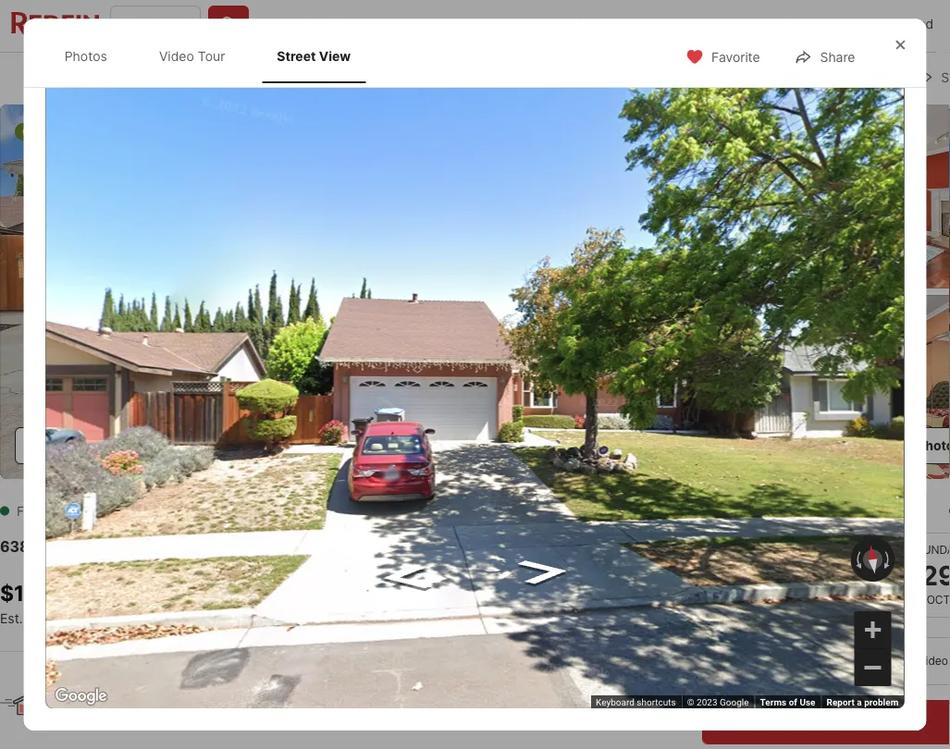 Task type: vqa. For each thing, say whether or not it's contained in the screenshot.
Share Favorite
yes



Task type: locate. For each thing, give the bounding box(es) containing it.
tour down problem at the bottom right of the page
[[867, 713, 897, 731]]

a right report
[[857, 697, 862, 708]]

keyboard shortcuts
[[596, 697, 676, 708]]

0 vertical spatial san
[[42, 538, 70, 556]]

report a problem
[[827, 697, 899, 708]]

of
[[789, 697, 797, 708], [88, 710, 102, 728]]

via
[[901, 655, 916, 668]]

, left san
[[171, 538, 176, 556]]

redfin premier
[[553, 16, 643, 32]]

6382
[[0, 538, 39, 556]]

schools tab
[[510, 56, 600, 101]]

28
[[830, 559, 864, 591]]

1 horizontal spatial view
[[319, 48, 351, 64]]

oct down 29
[[927, 593, 950, 607]]

video
[[919, 655, 948, 668]]

oct inside sunda 29 oct
[[927, 593, 950, 607]]

redfin premier button
[[542, 0, 654, 52]]

street inside street view button
[[158, 438, 196, 453]]

4pm
[[128, 125, 153, 138]]

street
[[277, 48, 316, 64], [158, 438, 196, 453]]

sq
[[422, 609, 440, 627]]

1 horizontal spatial oct
[[835, 593, 859, 607]]

95119
[[285, 538, 326, 556]]

1 horizontal spatial of
[[789, 697, 797, 708]]

1 vertical spatial video
[[56, 438, 93, 453]]

tab list
[[46, 30, 384, 83], [0, 53, 615, 101]]

video inside the video tour tab
[[159, 48, 194, 64]]

of inside 'san jose is a hot market 47% of homes accept an offer within 2 weeks. tour it before it's gone!'
[[88, 710, 102, 728]]

video inside button
[[56, 438, 93, 453]]

schools
[[531, 71, 579, 86]]

0 horizontal spatial street view
[[158, 438, 231, 453]]

street inside "street view" tab
[[277, 48, 316, 64]]

video
[[159, 48, 194, 64], [56, 438, 93, 453]]

30 photo button
[[856, 427, 950, 464]]

keyboard shortcuts button
[[596, 696, 676, 709]]

0 horizontal spatial oct
[[744, 593, 767, 607]]

submit search image
[[219, 15, 238, 33]]

san jose is a hot market 47% of homes accept an offer within 2 weeks. tour it before it's gone!
[[54, 684, 542, 728]]

keyboard
[[596, 697, 635, 708]]

sunda 29 oct
[[916, 543, 950, 607]]

before
[[429, 710, 474, 728]]

a right is
[[138, 684, 147, 702]]

2 oct from the left
[[835, 593, 859, 607]]

view
[[319, 48, 351, 64], [199, 438, 231, 453]]

video up the overview
[[159, 48, 194, 64]]

ft
[[444, 609, 458, 627]]

terms of use
[[760, 697, 816, 708]]

27
[[739, 559, 772, 591]]

list box
[[702, 637, 950, 686]]

schedule tour button
[[702, 700, 950, 745]]

tour left the it
[[380, 710, 411, 728]]

1 horizontal spatial video
[[159, 48, 194, 64]]

saturday
[[818, 543, 876, 557]]

0 vertical spatial favorite
[[711, 49, 760, 65]]

open sat, 2pm to 4pm
[[22, 125, 153, 138]]

terms
[[760, 697, 787, 708]]

tab list containing photos
[[46, 30, 384, 83]]

0 horizontal spatial tour
[[736, 501, 780, 527]]

1 oct from the left
[[744, 593, 767, 607]]

0 horizontal spatial street
[[158, 438, 196, 453]]

tour for go
[[736, 501, 780, 527]]

1 vertical spatial tour
[[867, 713, 897, 731]]

report
[[827, 697, 855, 708]]

tour up friday
[[736, 501, 780, 527]]

1-844-759-7732
[[260, 16, 362, 32]]

1 vertical spatial view
[[199, 438, 231, 453]]

street view
[[277, 48, 351, 64], [158, 438, 231, 453]]

1,343
[[422, 580, 480, 606]]

favorite for x-out
[[728, 70, 777, 86]]

None button
[[713, 532, 797, 619], [805, 533, 889, 618], [896, 533, 950, 618], [713, 532, 797, 619], [805, 533, 889, 618], [896, 533, 950, 618]]

for
[[17, 503, 42, 519]]

2 horizontal spatial oct
[[927, 593, 950, 607]]

street view tab
[[262, 34, 366, 79]]

47%
[[54, 710, 84, 728]]

oct down 28
[[835, 593, 859, 607]]

a
[[138, 684, 147, 702], [857, 697, 862, 708]]

,
[[171, 538, 176, 556], [252, 538, 256, 556]]

of left use
[[789, 697, 797, 708]]

video up for sale - active
[[56, 438, 93, 453]]

accept
[[157, 710, 205, 728]]

1 horizontal spatial street
[[277, 48, 316, 64]]

1 vertical spatial street
[[158, 438, 196, 453]]

go tour this home
[[702, 501, 887, 527]]

$1,300,000 est. $9,524 /mo get pre-approved
[[0, 580, 210, 626]]

6382 san anselmo way, san jose, ca 95119 image
[[0, 105, 695, 479], [702, 105, 950, 288], [702, 296, 950, 479]]

google
[[720, 697, 749, 708]]

search
[[58, 71, 102, 86]]

video for video
[[56, 438, 93, 453]]

1 vertical spatial san
[[54, 684, 81, 702]]

1 vertical spatial of
[[88, 710, 102, 728]]

0 horizontal spatial ,
[[171, 538, 176, 556]]

0 horizontal spatial view
[[199, 438, 231, 453]]

tour left in
[[741, 655, 766, 668]]

list box containing tour in person
[[702, 637, 950, 686]]

3 oct from the left
[[927, 593, 950, 607]]

anselmo
[[73, 538, 137, 556]]

30
[[897, 438, 914, 453]]

tour down submit search image
[[198, 48, 225, 64]]

tour left via
[[875, 655, 898, 668]]

0 horizontal spatial of
[[88, 710, 102, 728]]

0 horizontal spatial a
[[138, 684, 147, 702]]

oct down 27
[[744, 593, 767, 607]]

0 vertical spatial video
[[159, 48, 194, 64]]

0 vertical spatial street
[[277, 48, 316, 64]]

tour inside 'option'
[[875, 655, 898, 668]]

0 vertical spatial view
[[319, 48, 351, 64]]

oct inside the friday 27 oct
[[744, 593, 767, 607]]

tab list containing search
[[0, 53, 615, 101]]

active link
[[91, 503, 137, 519]]

, left ca
[[252, 538, 256, 556]]

feed
[[904, 16, 934, 32]]

1 horizontal spatial ,
[[252, 538, 256, 556]]

favorite button
[[670, 37, 776, 75], [686, 58, 792, 96]]

tab list for x-out
[[0, 53, 615, 101]]

weeks.
[[327, 710, 376, 728]]

1,343 sq ft
[[422, 580, 480, 627]]

dialog
[[24, 19, 926, 731]]

go
[[702, 501, 731, 527]]

out
[[855, 70, 876, 86]]

saturday 28 oct
[[818, 543, 876, 607]]

sh button
[[899, 58, 950, 96]]

get pre-approved link
[[97, 610, 210, 626]]

x-out button
[[800, 58, 892, 96]]

ca
[[260, 538, 281, 556]]

san down sale
[[42, 538, 70, 556]]

a inside 'san jose is a hot market 47% of homes accept an offer within 2 weeks. tour it before it's gone!'
[[138, 684, 147, 702]]

oct for 28
[[835, 593, 859, 607]]

home
[[829, 501, 887, 527]]

offer
[[230, 710, 264, 728]]

1 horizontal spatial street view
[[277, 48, 351, 64]]

use
[[800, 697, 816, 708]]

tour inside button
[[867, 713, 897, 731]]

property details tab
[[224, 56, 363, 101]]

gone!
[[502, 710, 542, 728]]

oct
[[744, 593, 767, 607], [835, 593, 859, 607], [927, 593, 950, 607]]

-
[[82, 503, 88, 519]]

1 vertical spatial street view
[[158, 438, 231, 453]]

0 vertical spatial tour
[[736, 501, 780, 527]]

tour
[[198, 48, 225, 64], [741, 655, 766, 668], [875, 655, 898, 668], [380, 710, 411, 728]]

share
[[820, 49, 855, 65]]

1 horizontal spatial tour
[[867, 713, 897, 731]]

tour
[[736, 501, 780, 527], [867, 713, 897, 731]]

get
[[97, 610, 120, 626]]

sale & tax history
[[383, 71, 490, 86]]

est.
[[0, 610, 23, 626]]

property
[[245, 71, 298, 86]]

san up 47%
[[54, 684, 81, 702]]

history
[[448, 71, 490, 86]]

street view inside street view button
[[158, 438, 231, 453]]

1 vertical spatial favorite
[[728, 70, 777, 86]]

0 horizontal spatial video
[[56, 438, 93, 453]]

1-
[[260, 16, 272, 32]]

favorite button for x-out
[[686, 58, 792, 96]]

homes
[[106, 710, 153, 728]]

30 photo
[[897, 438, 950, 453]]

of down google image
[[88, 710, 102, 728]]

0 vertical spatial street view
[[277, 48, 351, 64]]

favorite button for share
[[670, 37, 776, 75]]

oct inside saturday 28 oct
[[835, 593, 859, 607]]



Task type: describe. For each thing, give the bounding box(es) containing it.
pre-
[[123, 610, 150, 626]]

sale
[[46, 503, 78, 519]]

within
[[268, 710, 310, 728]]

feed button
[[892, 0, 950, 52]]

problem
[[864, 697, 899, 708]]

video tour tab
[[144, 34, 240, 79]]

$1,300,000
[[0, 580, 122, 606]]

shortcuts
[[637, 697, 676, 708]]

baths link
[[334, 609, 374, 627]]

hot
[[150, 684, 175, 702]]

sale
[[383, 71, 410, 86]]

beds
[[254, 609, 289, 627]]

map entry image
[[550, 501, 674, 624]]

favorite for share
[[711, 49, 760, 65]]

photos tab
[[50, 34, 122, 79]]

overview tab
[[123, 56, 224, 101]]

$9,524
[[26, 610, 70, 626]]

2 , from the left
[[252, 538, 256, 556]]

schedule tour
[[797, 713, 897, 731]]

x-
[[841, 70, 855, 86]]

it
[[416, 710, 424, 728]]

sale & tax history tab
[[363, 56, 510, 101]]

friday 27 oct
[[736, 543, 774, 607]]

City, Address, School, Agent, ZIP search field
[[110, 6, 201, 43]]

baths
[[334, 609, 374, 627]]

photo
[[917, 438, 950, 453]]

sat,
[[56, 125, 80, 138]]

schedule
[[797, 713, 864, 731]]

property details
[[245, 71, 342, 86]]

person
[[781, 655, 819, 668]]

photos
[[64, 48, 107, 64]]

friday
[[736, 543, 774, 557]]

approved
[[150, 610, 210, 626]]

tour inside 'san jose is a hot market 47% of homes accept an offer within 2 weeks. tour it before it's gone!'
[[380, 710, 411, 728]]

sunda
[[916, 543, 950, 557]]

san inside 'san jose is a hot market 47% of homes accept an offer within 2 weeks. tour it before it's gone!'
[[54, 684, 81, 702]]

open
[[22, 125, 53, 138]]

759-
[[302, 16, 331, 32]]

terms of use link
[[760, 697, 816, 708]]

tour in person option
[[702, 637, 837, 686]]

tour for schedule
[[867, 713, 897, 731]]

view inside button
[[199, 438, 231, 453]]

1 horizontal spatial a
[[857, 697, 862, 708]]

this
[[784, 501, 824, 527]]

way
[[140, 538, 171, 556]]

tour in person
[[741, 655, 819, 668]]

&
[[413, 71, 421, 86]]

tour via video 
[[875, 655, 950, 668]]

video tour
[[159, 48, 225, 64]]

street view inside "street view" tab
[[277, 48, 351, 64]]

tour inside option
[[741, 655, 766, 668]]

view inside tab
[[319, 48, 351, 64]]

street view button
[[116, 427, 246, 464]]

2
[[314, 710, 323, 728]]

tour inside tab
[[198, 48, 225, 64]]

jose
[[85, 684, 119, 702]]

7732
[[331, 16, 362, 32]]

2023
[[697, 697, 717, 708]]

1 , from the left
[[171, 538, 176, 556]]

oct for 29
[[927, 593, 950, 607]]

active
[[91, 503, 137, 519]]

details
[[302, 71, 342, 86]]

x-out
[[841, 70, 876, 86]]

tab list for share
[[46, 30, 384, 83]]

1-844-759-7732 link
[[260, 16, 362, 32]]

for sale - active
[[17, 503, 137, 519]]

dialog containing photos
[[24, 19, 926, 731]]

video for video tour
[[159, 48, 194, 64]]

0 vertical spatial of
[[789, 697, 797, 708]]

it's
[[478, 710, 498, 728]]

3
[[254, 580, 268, 606]]

open sat, 2pm to 4pm link
[[0, 105, 695, 483]]

redfin
[[553, 16, 592, 32]]

3 beds
[[254, 580, 289, 627]]

search link
[[21, 68, 102, 90]]

premier
[[596, 16, 643, 32]]

/mo
[[70, 610, 93, 626]]

tax
[[425, 71, 444, 86]]

tour via video option
[[837, 637, 950, 686]]

in
[[768, 655, 778, 668]]

overview
[[143, 71, 204, 86]]

report a problem link
[[827, 697, 899, 708]]

market
[[178, 684, 229, 702]]

sh
[[941, 70, 950, 86]]

google image
[[51, 684, 112, 708]]

©
[[687, 697, 694, 708]]

oct for 27
[[744, 593, 767, 607]]

jose
[[214, 538, 252, 556]]



